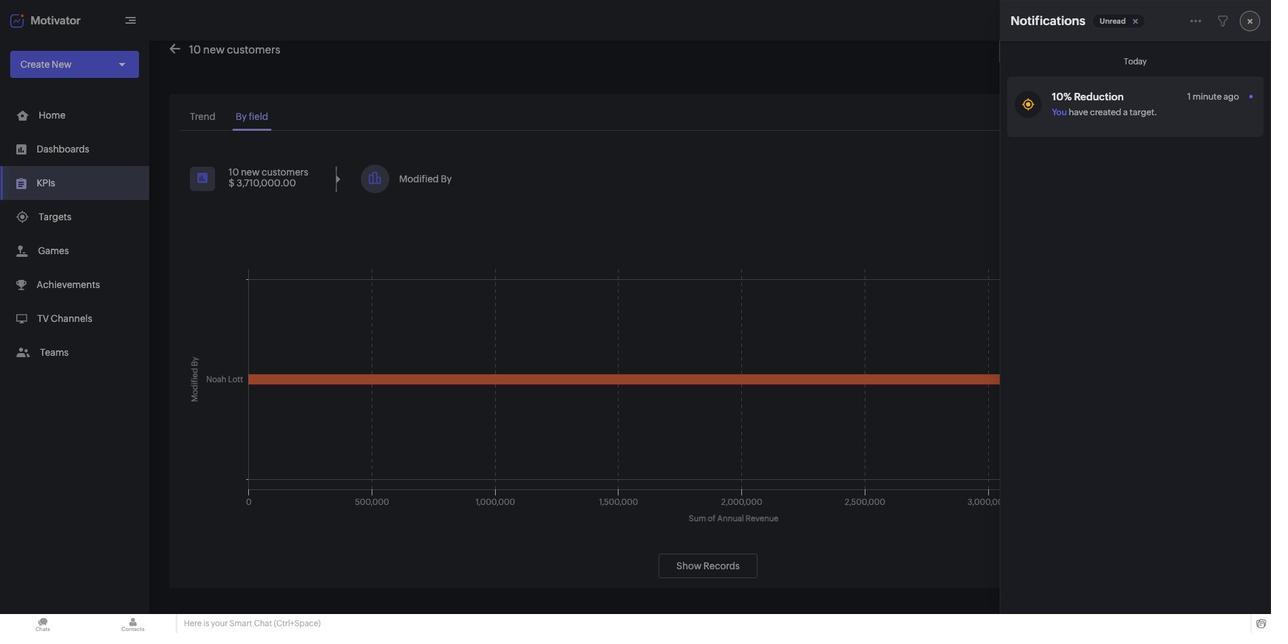 Task type: locate. For each thing, give the bounding box(es) containing it.
10% reduction
[[1052, 91, 1124, 102]]

contacts image
[[90, 615, 176, 634]]

you have created a target.
[[1052, 107, 1158, 117]]

10 up trend
[[189, 43, 201, 56]]

chat
[[254, 619, 272, 629]]

10
[[189, 43, 201, 56], [229, 167, 239, 178]]

1 horizontal spatial 10
[[229, 167, 239, 178]]

new
[[203, 43, 225, 56], [241, 167, 260, 178]]

3,710,000.00
[[237, 178, 296, 189]]

by field
[[236, 111, 268, 122]]

customers
[[227, 43, 280, 56], [262, 167, 308, 178]]

modified by
[[399, 174, 452, 185]]

modified
[[399, 174, 439, 185]]

(ctrl+space)
[[274, 619, 321, 629]]

1 horizontal spatial new
[[241, 167, 260, 178]]

tab panel containing 10 new customers
[[180, 148, 1237, 579]]

1 vertical spatial customers
[[262, 167, 308, 178]]

0 vertical spatial customers
[[227, 43, 280, 56]]

1 minute ago
[[1188, 92, 1240, 102]]

10 down the by field tab
[[229, 167, 239, 178]]

by
[[236, 111, 247, 122], [441, 174, 452, 185]]

customers for 10 new customers
[[227, 43, 280, 56]]

customers right '$'
[[262, 167, 308, 178]]

dashboards
[[37, 144, 89, 155]]

customers for 10 new customers $ 3,710,000.00
[[262, 167, 308, 178]]

is
[[203, 619, 209, 629]]

1 vertical spatial 10
[[229, 167, 239, 178]]

1
[[1188, 92, 1191, 102]]

you
[[1052, 107, 1067, 117]]

noah
[[1024, 44, 1046, 54]]

reduction
[[1074, 91, 1124, 102]]

unread
[[1100, 17, 1126, 25]]

by field tab
[[232, 104, 272, 131]]

10 inside 10 new customers $ 3,710,000.00
[[229, 167, 239, 178]]

by inside tab
[[236, 111, 247, 122]]

minute
[[1193, 92, 1222, 102]]

new up trend
[[203, 43, 225, 56]]

ago
[[1224, 92, 1240, 102]]

0 vertical spatial 10
[[189, 43, 201, 56]]

0 horizontal spatial new
[[203, 43, 225, 56]]

1 vertical spatial by
[[441, 174, 452, 185]]

targets
[[39, 212, 71, 223]]

0 vertical spatial by
[[236, 111, 247, 122]]

1 horizontal spatial by
[[441, 174, 452, 185]]

0 horizontal spatial by
[[236, 111, 247, 122]]

notifications
[[1011, 14, 1086, 28]]

list
[[0, 98, 149, 370]]

show records button
[[659, 554, 758, 579]]

home
[[39, 110, 66, 121]]

create new
[[20, 59, 72, 70]]

by left field
[[236, 111, 247, 122]]

field
[[249, 111, 268, 122]]

your
[[211, 619, 228, 629]]

today
[[1124, 57, 1147, 66]]

motivator
[[31, 14, 81, 27]]

tab panel
[[180, 148, 1237, 579]]

0 vertical spatial new
[[203, 43, 225, 56]]

smart
[[230, 619, 252, 629]]

tab list
[[180, 104, 1237, 131]]

10 new customers
[[189, 43, 280, 56]]

10%
[[1052, 91, 1072, 102]]

customers up by field
[[227, 43, 280, 56]]

new for 10 new customers $ 3,710,000.00
[[241, 167, 260, 178]]

0 horizontal spatial 10
[[189, 43, 201, 56]]

records
[[704, 561, 740, 572]]

games
[[38, 246, 69, 256]]

achievements
[[37, 280, 100, 290]]

new inside 10 new customers $ 3,710,000.00
[[241, 167, 260, 178]]

1 vertical spatial new
[[241, 167, 260, 178]]

here is your smart chat (ctrl+space)
[[184, 619, 321, 629]]

by right modified in the left of the page
[[441, 174, 452, 185]]

customers inside 10 new customers $ 3,710,000.00
[[262, 167, 308, 178]]

new right '$'
[[241, 167, 260, 178]]



Task type: describe. For each thing, give the bounding box(es) containing it.
new
[[52, 59, 72, 70]]

created
[[1090, 107, 1122, 117]]

kpis
[[37, 178, 55, 189]]

10 for 10 new customers $ 3,710,000.00
[[229, 167, 239, 178]]

create
[[20, 59, 50, 70]]

by inside tab panel
[[441, 174, 452, 185]]

target.
[[1130, 107, 1158, 117]]

noah lott
[[1024, 44, 1064, 54]]

trend tab
[[187, 104, 219, 131]]

new for 10 new customers
[[203, 43, 225, 56]]

lott
[[1048, 44, 1064, 54]]

trend
[[190, 111, 215, 122]]

a
[[1124, 107, 1128, 117]]

$
[[229, 178, 235, 189]]

10 for 10 new customers
[[189, 43, 201, 56]]

10 new customers $ 3,710,000.00
[[229, 167, 308, 189]]

user image
[[1229, 9, 1251, 31]]

teams
[[40, 347, 69, 358]]

tab list containing trend
[[180, 104, 1237, 131]]

tv
[[37, 313, 49, 324]]

channels
[[51, 313, 92, 324]]

show records
[[677, 561, 740, 572]]

have
[[1069, 107, 1089, 117]]

tv channels
[[37, 313, 92, 324]]

list containing home
[[0, 98, 149, 370]]

show
[[677, 561, 702, 572]]

chats image
[[0, 615, 85, 634]]

here
[[184, 619, 202, 629]]



Task type: vqa. For each thing, say whether or not it's contained in the screenshot.
the Targets
yes



